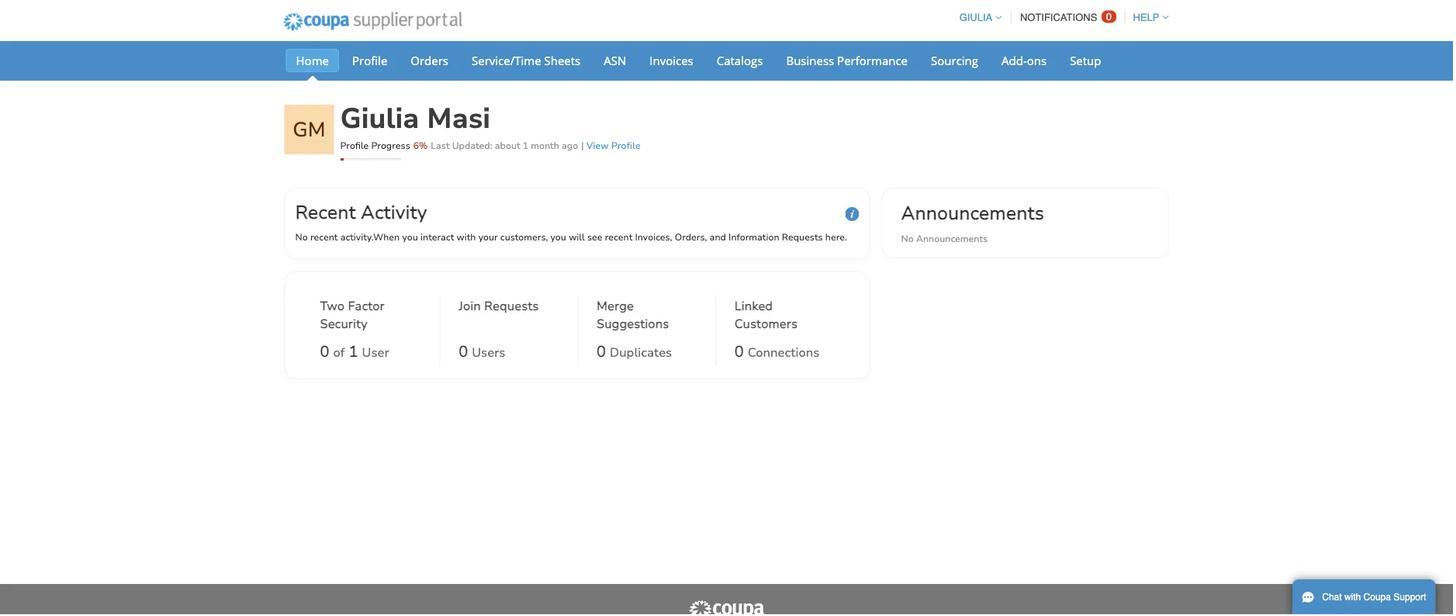 Task type: locate. For each thing, give the bounding box(es) containing it.
6%
[[414, 139, 428, 152]]

orders
[[411, 52, 449, 68]]

orders,
[[675, 231, 707, 243]]

1 horizontal spatial requests
[[782, 231, 823, 243]]

help link
[[1127, 12, 1169, 23]]

1 horizontal spatial coupa supplier portal image
[[688, 600, 766, 616]]

with left your on the top
[[457, 231, 476, 243]]

no right here. at the top right of page
[[902, 232, 914, 245]]

activity
[[361, 200, 427, 225]]

no inside the announcements no announcements
[[902, 232, 914, 245]]

notifications 0
[[1021, 11, 1112, 23]]

giulia inside navigation
[[960, 12, 993, 23]]

0 vertical spatial coupa supplier portal image
[[273, 2, 473, 41]]

0 vertical spatial requests
[[782, 231, 823, 243]]

of
[[333, 344, 345, 361]]

1 horizontal spatial giulia
[[960, 12, 993, 23]]

giulia up sourcing
[[960, 12, 993, 23]]

1 vertical spatial requests
[[484, 298, 539, 315]]

1 horizontal spatial 1
[[523, 139, 529, 152]]

two
[[320, 298, 345, 315]]

gm
[[293, 116, 326, 143]]

1 vertical spatial giulia
[[340, 100, 419, 138]]

0 vertical spatial announcements
[[902, 200, 1045, 226]]

1 horizontal spatial recent
[[605, 231, 633, 243]]

0 left users
[[459, 341, 468, 362]]

about
[[495, 139, 521, 152]]

catalogs link
[[707, 49, 774, 72]]

invoices
[[650, 52, 694, 68]]

add-ons
[[1002, 52, 1047, 68]]

0 of 1 user
[[320, 341, 389, 362]]

giulia up progress
[[340, 100, 419, 138]]

security
[[320, 316, 368, 332]]

suggestions
[[597, 316, 669, 332]]

asn link
[[594, 49, 637, 72]]

customers
[[735, 316, 798, 332]]

0 vertical spatial 1
[[523, 139, 529, 152]]

1 right of
[[349, 341, 358, 362]]

0 left help
[[1107, 11, 1112, 23]]

0 horizontal spatial no
[[295, 231, 308, 243]]

with right chat
[[1345, 592, 1362, 603]]

1 right about
[[523, 139, 529, 152]]

when
[[373, 231, 400, 243]]

giulia
[[960, 12, 993, 23], [340, 100, 419, 138]]

invoices link
[[640, 49, 704, 72]]

0 left of
[[320, 341, 330, 362]]

business
[[787, 52, 835, 68]]

orders link
[[401, 49, 459, 72]]

0
[[1107, 11, 1112, 23], [320, 341, 330, 362], [459, 341, 468, 362], [597, 341, 606, 362], [735, 341, 744, 362]]

1 vertical spatial 1
[[349, 341, 358, 362]]

0 horizontal spatial with
[[457, 231, 476, 243]]

and
[[710, 231, 727, 243]]

0 horizontal spatial giulia
[[340, 100, 419, 138]]

two factor security link
[[320, 297, 421, 336]]

announcements inside the announcements no announcements
[[917, 232, 988, 245]]

no down recent
[[295, 231, 308, 243]]

announcements no announcements
[[902, 200, 1045, 245]]

interact
[[421, 231, 454, 243]]

coupa supplier portal image
[[273, 2, 473, 41], [688, 600, 766, 616]]

1 horizontal spatial no
[[902, 232, 914, 245]]

0 horizontal spatial you
[[402, 231, 418, 243]]

requests right "join"
[[484, 298, 539, 315]]

0 horizontal spatial coupa supplier portal image
[[273, 2, 473, 41]]

two factor security
[[320, 298, 385, 332]]

you right "when" at left top
[[402, 231, 418, 243]]

help
[[1134, 12, 1160, 23]]

requests left here. at the top right of page
[[782, 231, 823, 243]]

home link
[[286, 49, 339, 72]]

progress
[[371, 139, 410, 152]]

0 vertical spatial with
[[457, 231, 476, 243]]

announcements
[[902, 200, 1045, 226], [917, 232, 988, 245]]

you left will
[[551, 231, 567, 243]]

0 vertical spatial giulia
[[960, 12, 993, 23]]

no
[[295, 231, 308, 243], [902, 232, 914, 245]]

setup
[[1071, 52, 1102, 68]]

will
[[569, 231, 585, 243]]

customers,
[[501, 231, 548, 243]]

1 recent from the left
[[310, 231, 338, 243]]

recent down recent
[[310, 231, 338, 243]]

requests inside join requests link
[[484, 298, 539, 315]]

profile right view
[[612, 139, 641, 152]]

|
[[582, 139, 584, 152]]

requests
[[782, 231, 823, 243], [484, 298, 539, 315]]

0 left duplicates
[[597, 341, 606, 362]]

service/time sheets
[[472, 52, 581, 68]]

recent
[[310, 231, 338, 243], [605, 231, 633, 243]]

profile right 'home'
[[352, 52, 388, 68]]

profile
[[352, 52, 388, 68], [340, 139, 369, 152], [612, 139, 641, 152]]

with inside button
[[1345, 592, 1362, 603]]

you
[[402, 231, 418, 243], [551, 231, 567, 243]]

1 horizontal spatial you
[[551, 231, 567, 243]]

0 horizontal spatial recent
[[310, 231, 338, 243]]

1 vertical spatial announcements
[[917, 232, 988, 245]]

0 horizontal spatial requests
[[484, 298, 539, 315]]

0 down customers
[[735, 341, 744, 362]]

join requests link
[[459, 297, 539, 336]]

join requests
[[459, 298, 539, 315]]

recent activity
[[295, 200, 427, 225]]

recent right see
[[605, 231, 633, 243]]

duplicates
[[610, 344, 672, 361]]

chat with coupa support
[[1323, 592, 1427, 603]]

catalogs
[[717, 52, 763, 68]]

giulia inside giulia masi profile progress 6% last updated: about 1 month ago | view profile
[[340, 100, 419, 138]]

service/time
[[472, 52, 542, 68]]

1 horizontal spatial with
[[1345, 592, 1362, 603]]

your
[[479, 231, 498, 243]]

0 inside "notifications 0"
[[1107, 11, 1112, 23]]

merge suggestions link
[[597, 297, 697, 336]]

additional information image
[[846, 207, 860, 221]]

1
[[523, 139, 529, 152], [349, 341, 358, 362]]

with
[[457, 231, 476, 243], [1345, 592, 1362, 603]]

1 vertical spatial with
[[1345, 592, 1362, 603]]

navigation
[[953, 2, 1169, 33]]



Task type: describe. For each thing, give the bounding box(es) containing it.
view
[[587, 139, 609, 152]]

linked customers link
[[735, 297, 835, 336]]

service/time sheets link
[[462, 49, 591, 72]]

linked
[[735, 298, 773, 315]]

no recent activity. when you interact with your customers, you will see recent invoices, orders, and information requests here.
[[295, 231, 848, 243]]

2 recent from the left
[[605, 231, 633, 243]]

last
[[431, 139, 450, 152]]

0 for 0 duplicates
[[597, 341, 606, 362]]

user
[[362, 344, 389, 361]]

giulia for giulia
[[960, 12, 993, 23]]

profile left progress
[[340, 139, 369, 152]]

1 inside giulia masi profile progress 6% last updated: about 1 month ago | view profile
[[523, 139, 529, 152]]

0 connections
[[735, 341, 820, 362]]

invoices,
[[635, 231, 673, 243]]

users
[[472, 344, 506, 361]]

merge suggestions
[[597, 298, 669, 332]]

join
[[459, 298, 481, 315]]

support
[[1394, 592, 1427, 603]]

notifications
[[1021, 12, 1098, 23]]

business performance
[[787, 52, 908, 68]]

giulia link
[[953, 12, 1002, 23]]

2 you from the left
[[551, 231, 567, 243]]

coupa
[[1364, 592, 1392, 603]]

ons
[[1028, 52, 1047, 68]]

updated:
[[452, 139, 493, 152]]

gm image
[[285, 105, 334, 154]]

0 horizontal spatial 1
[[349, 341, 358, 362]]

0 for 0 of 1 user
[[320, 341, 330, 362]]

masi
[[427, 100, 491, 138]]

connections
[[748, 344, 820, 361]]

linked customers
[[735, 298, 798, 332]]

month
[[531, 139, 560, 152]]

setup link
[[1061, 49, 1112, 72]]

giulia masi profile progress 6% last updated: about 1 month ago | view profile
[[340, 100, 641, 152]]

business performance link
[[777, 49, 918, 72]]

1 vertical spatial coupa supplier portal image
[[688, 600, 766, 616]]

chat
[[1323, 592, 1343, 603]]

sheets
[[545, 52, 581, 68]]

ago
[[562, 139, 578, 152]]

0 users
[[459, 341, 506, 362]]

profile link
[[342, 49, 398, 72]]

merge
[[597, 298, 634, 315]]

giulia for giulia masi profile progress 6% last updated: about 1 month ago | view profile
[[340, 100, 419, 138]]

performance
[[838, 52, 908, 68]]

1 you from the left
[[402, 231, 418, 243]]

0 for 0 connections
[[735, 341, 744, 362]]

asn
[[604, 52, 627, 68]]

0 duplicates
[[597, 341, 672, 362]]

chat with coupa support button
[[1293, 580, 1436, 616]]

home
[[296, 52, 329, 68]]

sourcing
[[932, 52, 979, 68]]

view profile link
[[587, 139, 641, 152]]

add-
[[1002, 52, 1028, 68]]

information
[[729, 231, 780, 243]]

navigation containing notifications 0
[[953, 2, 1169, 33]]

see
[[588, 231, 603, 243]]

activity.
[[341, 231, 373, 243]]

0 for 0 users
[[459, 341, 468, 362]]

add-ons link
[[992, 49, 1057, 72]]

here.
[[826, 231, 848, 243]]

sourcing link
[[921, 49, 989, 72]]

recent
[[295, 200, 356, 225]]

factor
[[348, 298, 385, 315]]



Task type: vqa. For each thing, say whether or not it's contained in the screenshot.


